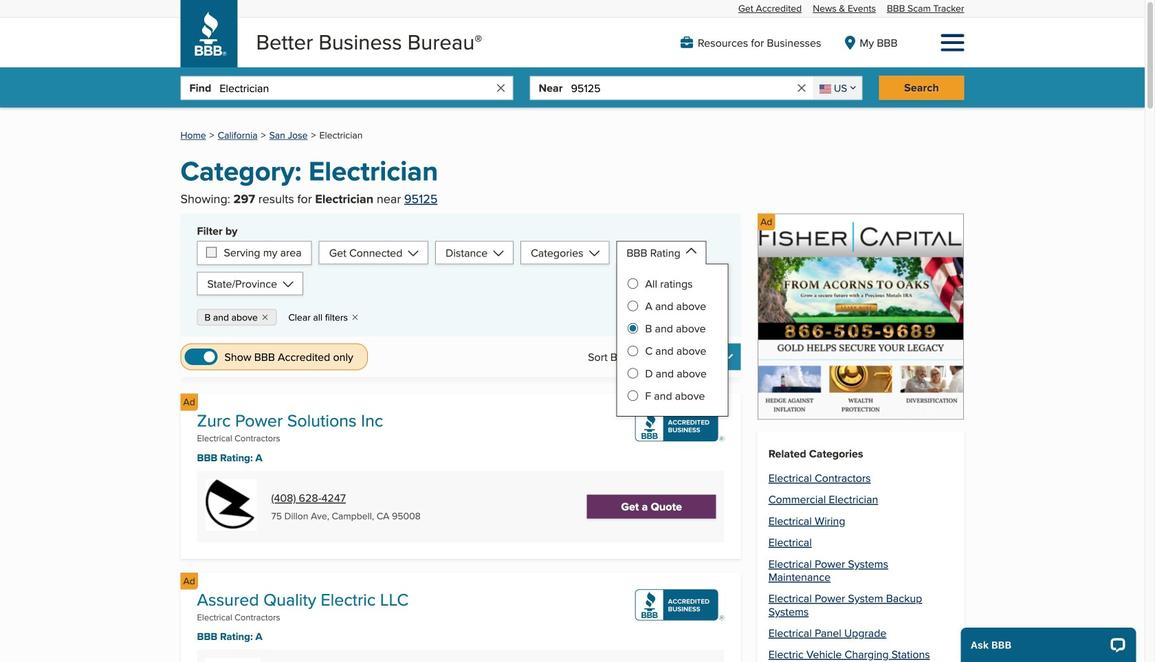Task type: describe. For each thing, give the bounding box(es) containing it.
city, state or zip field
[[571, 77, 795, 99]]

clear search image
[[795, 82, 808, 94]]

clear search image
[[495, 82, 507, 94]]

businesses, charities, category search field
[[220, 77, 495, 99]]

fisher capital llc image
[[758, 213, 964, 420]]

2 accredited business image from the top
[[635, 589, 724, 621]]



Task type: locate. For each thing, give the bounding box(es) containing it.
accredited business image
[[635, 410, 724, 442], [635, 589, 724, 621]]

1 accredited business image from the top
[[635, 410, 724, 442]]

1 vertical spatial accredited business image
[[635, 589, 724, 621]]

None button
[[634, 343, 741, 370]]

0 vertical spatial accredited business image
[[635, 410, 724, 442]]

group
[[627, 277, 717, 402]]

None field
[[813, 77, 862, 99]]



Task type: vqa. For each thing, say whether or not it's contained in the screenshot.
1st Accredited Business image from the bottom of the page
yes



